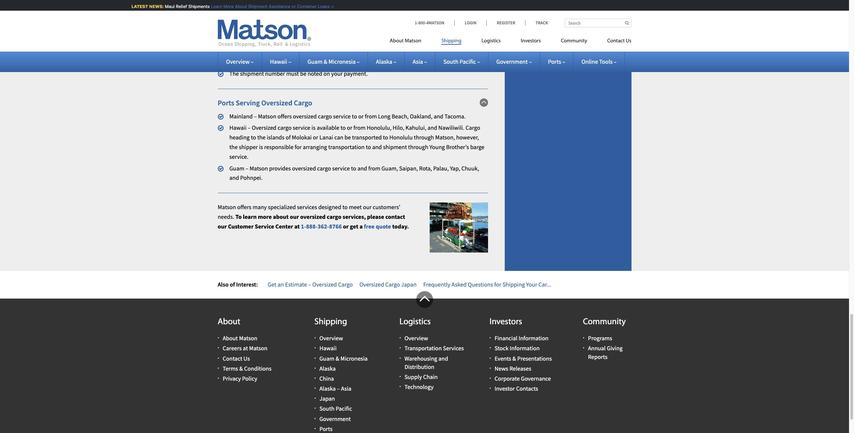 Task type: vqa. For each thing, say whether or not it's contained in the screenshot.
guam in the 'Overview Hawaii Guam & Micronesia Alaska China Alaska – Asia Japan South Pacific Government Ports'
yes



Task type: locate. For each thing, give the bounding box(es) containing it.
1 horizontal spatial shipment
[[383, 143, 407, 151]]

offers up learn
[[237, 203, 252, 211]]

cargo inside guam – matson provides oversized cargo service to and from guam, saipan, rota, palau, yap, chuuk, and pohnpei.
[[317, 164, 331, 172]]

alaska down does
[[376, 58, 393, 65]]

can inside payment will be required prior to shipment, or if your company does not have a credit account established with us, then it will be due before the cargo can be released at the destination.
[[368, 58, 377, 66]]

to up shipper
[[251, 134, 256, 141]]

search image
[[625, 21, 629, 25]]

0 horizontal spatial of
[[230, 281, 235, 288]]

must
[[371, 0, 384, 8], [286, 70, 299, 78]]

0 vertical spatial our
[[363, 203, 372, 211]]

master
[[262, 0, 279, 8]]

investors inside top menu navigation
[[521, 38, 541, 44]]

or up transported
[[359, 112, 364, 120]]

for down molokai
[[295, 143, 302, 151]]

warehousing
[[405, 355, 438, 362]]

more
[[222, 4, 233, 9]]

contact inside the about matson careers at matson contact us terms & conditions privacy policy
[[223, 355, 242, 362]]

about
[[273, 213, 289, 221]]

ports up mainland
[[218, 98, 234, 108]]

1 vertical spatial 1-
[[301, 223, 306, 230]]

1 horizontal spatial hawaii link
[[320, 345, 337, 352]]

track
[[536, 20, 548, 26]]

None search field
[[565, 19, 632, 27]]

alaska
[[376, 58, 393, 65], [320, 365, 336, 372], [320, 385, 336, 393]]

0 horizontal spatial for
[[295, 143, 302, 151]]

cargo up payment.
[[353, 58, 367, 66]]

from inside guam – matson provides oversized cargo service to and from guam, saipan, rota, palau, yap, chuuk, and pohnpei.
[[369, 164, 381, 172]]

2 vertical spatial shipping
[[315, 318, 347, 327]]

frequently asked questions for shipping your car...
[[424, 281, 552, 288]]

does
[[388, 49, 400, 56]]

0 horizontal spatial japan
[[320, 395, 335, 403]]

credit
[[428, 49, 443, 56]]

1 vertical spatial government
[[320, 415, 351, 423]]

footer
[[0, 291, 850, 433]]

guam down service.
[[230, 164, 244, 172]]

to inside matson offers many specialized services designed to meet our customers' needs.
[[343, 203, 348, 211]]

to inside guam – matson provides oversized cargo service to and from guam, saipan, rota, palau, yap, chuuk, and pohnpei.
[[351, 164, 356, 172]]

can down company
[[368, 58, 377, 66]]

matson,
[[435, 134, 455, 141]]

footer containing about
[[0, 291, 850, 433]]

pacific down account
[[460, 58, 476, 65]]

a right have
[[424, 49, 427, 56]]

1- left 4matson at the top of page
[[415, 20, 419, 26]]

overview
[[226, 58, 250, 65], [320, 335, 343, 342], [405, 335, 428, 342]]

to down honolulu,
[[383, 134, 388, 141]]

and up matson,
[[428, 124, 437, 132]]

offers inside matson offers many specialized services designed to meet our customers' needs.
[[237, 203, 252, 211]]

1 vertical spatial will
[[298, 58, 307, 66]]

for
[[295, 143, 302, 151], [495, 281, 502, 288]]

about inside top menu navigation
[[390, 38, 404, 44]]

or
[[309, 0, 314, 8], [291, 4, 295, 9], [340, 49, 345, 56], [359, 112, 364, 120], [347, 124, 353, 132], [313, 134, 318, 141], [343, 223, 349, 230]]

0 horizontal spatial 1-
[[301, 223, 306, 230]]

0 horizontal spatial pacific
[[336, 405, 352, 413]]

from left long on the left top of the page
[[365, 112, 377, 120]]

be up transportation
[[345, 134, 351, 141]]

service inside guam – matson provides oversized cargo service to and from guam, saipan, rota, palau, yap, chuuk, and pohnpei.
[[332, 164, 350, 172]]

shipment down established
[[240, 70, 264, 78]]

events & presentations link
[[495, 355, 552, 362]]

1- for 800-
[[415, 20, 419, 26]]

oversized inside hawaii – oversized cargo service is available to or from honolulu, hilo, kahului, and nawiliwili. cargo heading to the islands of molokai or lanai can be transported to honolulu through matson, however, the shipper is responsible for arranging transportation to and shipment through young brother's barge service.
[[252, 124, 277, 132]]

2 vertical spatial alaska
[[320, 385, 336, 393]]

of inside hawaii – oversized cargo service is available to or from honolulu, hilo, kahului, and nawiliwili. cargo heading to the islands of molokai or lanai can be transported to honolulu through matson, however, the shipper is responsible for arranging transportation to and shipment through young brother's barge service.
[[286, 134, 291, 141]]

logistics up transportation
[[400, 318, 431, 327]]

community up online
[[561, 38, 588, 44]]

1 vertical spatial contact us link
[[223, 355, 250, 362]]

1 horizontal spatial government
[[497, 58, 528, 65]]

be left present
[[385, 0, 392, 8]]

at down not at the top left of page
[[408, 58, 413, 66]]

will right it
[[298, 58, 307, 66]]

south down japan link
[[320, 405, 335, 413]]

get
[[268, 281, 277, 288]]

1 vertical spatial shipment
[[383, 143, 407, 151]]

from left guam,
[[369, 164, 381, 172]]

1- for 888-
[[301, 223, 306, 230]]

ports
[[548, 58, 561, 65], [218, 98, 234, 108], [320, 425, 333, 433]]

investors up "financial"
[[490, 318, 522, 327]]

oversized down the arranging
[[292, 164, 316, 172]]

1 vertical spatial oversized
[[292, 164, 316, 172]]

1 horizontal spatial contact
[[608, 38, 625, 44]]

0 horizontal spatial asia
[[341, 385, 352, 393]]

0 horizontal spatial offers
[[237, 203, 252, 211]]

shipping
[[442, 38, 462, 44], [503, 281, 525, 288], [315, 318, 347, 327]]

visa,
[[295, 0, 308, 8]]

about inside the about matson careers at matson contact us terms & conditions privacy policy
[[223, 335, 238, 342]]

at inside the about matson careers at matson contact us terms & conditions privacy policy
[[243, 345, 248, 352]]

or inside payment will be required prior to shipment, or if your company does not have a credit account established with us, then it will be due before the cargo can be released at the destination.
[[340, 49, 345, 56]]

0 vertical spatial hawaii link
[[270, 58, 291, 65]]

matson up the needs.
[[218, 203, 236, 211]]

0 horizontal spatial hawaii link
[[270, 58, 291, 65]]

arranging
[[303, 143, 327, 151]]

if
[[413, 0, 416, 8], [346, 49, 349, 56]]

from for guam,
[[369, 164, 381, 172]]

for right questions
[[495, 281, 502, 288]]

contact
[[386, 213, 405, 221]]

get
[[350, 223, 359, 230]]

to down transportation
[[351, 164, 356, 172]]

ports for ports serving oversized cargo
[[218, 98, 234, 108]]

guam up china link
[[320, 355, 335, 362]]

oversized up 888-
[[300, 213, 326, 221]]

1- down matson offers many specialized services designed to meet our customers' needs.
[[301, 223, 306, 230]]

0 horizontal spatial can
[[335, 134, 344, 141]]

matson up have
[[405, 38, 422, 44]]

shipment inside hawaii – oversized cargo service is available to or from honolulu, hilo, kahului, and nawiliwili. cargo heading to the islands of molokai or lanai can be transported to honolulu through matson, however, the shipper is responsible for arranging transportation to and shipment through young brother's barge service.
[[383, 143, 407, 151]]

1 vertical spatial your
[[331, 70, 343, 78]]

2 vertical spatial service
[[332, 164, 350, 172]]

service up molokai
[[293, 124, 311, 132]]

number
[[265, 70, 285, 78]]

at right careers
[[243, 345, 248, 352]]

shipments
[[187, 4, 209, 9]]

1 vertical spatial alaska link
[[320, 365, 336, 372]]

1 horizontal spatial logistics
[[482, 38, 501, 44]]

pacific
[[460, 58, 476, 65], [336, 405, 352, 413]]

service up available
[[333, 112, 351, 120]]

guam for guam & micronesia
[[308, 58, 323, 65]]

to inside payment will be required prior to shipment, or if your company does not have a credit account established with us, then it will be due before the cargo can be released at the destination.
[[307, 49, 312, 56]]

& inside financial information stock information events & presentations news releases corporate governance investor contacts
[[513, 355, 516, 362]]

service for provides
[[332, 164, 350, 172]]

guam & micronesia link for china link's hawaii link
[[320, 355, 368, 362]]

2 horizontal spatial overview
[[405, 335, 428, 342]]

investors
[[521, 38, 541, 44], [490, 318, 522, 327]]

of right also
[[230, 281, 235, 288]]

your right "on"
[[331, 70, 343, 78]]

us up the terms & conditions link
[[244, 355, 250, 362]]

0 vertical spatial guam
[[308, 58, 323, 65]]

0 vertical spatial backtop image
[[480, 99, 488, 107]]

cargo inside hawaii – oversized cargo service is available to or from honolulu, hilo, kahului, and nawiliwili. cargo heading to the islands of molokai or lanai can be transported to honolulu through matson, however, the shipper is responsible for arranging transportation to and shipment through young brother's barge service.
[[466, 124, 481, 132]]

1 vertical spatial pacific
[[336, 405, 352, 413]]

offers up islands
[[278, 112, 292, 120]]

matson inside matson offers many specialized services designed to meet our customers' needs.
[[218, 203, 236, 211]]

us down search icon
[[626, 38, 632, 44]]

alaska link for "asia" link
[[376, 58, 397, 65]]

credit card – master card, visa, or discover – cardholder must be present if paying at the port
[[230, 0, 462, 8]]

japan
[[401, 281, 417, 288], [320, 395, 335, 403]]

the left port
[[442, 0, 450, 8]]

1 vertical spatial us
[[244, 355, 250, 362]]

of
[[286, 134, 291, 141], [230, 281, 235, 288]]

about for about matson
[[390, 38, 404, 44]]

0 horizontal spatial overview link
[[226, 58, 254, 65]]

government link down top menu navigation
[[497, 58, 532, 65]]

0 vertical spatial must
[[371, 0, 384, 8]]

contact down careers
[[223, 355, 242, 362]]

and left pohnpei.
[[230, 174, 239, 182]]

888-
[[306, 223, 318, 230]]

0 horizontal spatial us
[[244, 355, 250, 362]]

micronesia inside overview hawaii guam & micronesia alaska china alaska – asia japan south pacific government ports
[[341, 355, 368, 362]]

0 vertical spatial community
[[561, 38, 588, 44]]

at right center
[[295, 223, 300, 230]]

1 vertical spatial hawaii link
[[320, 345, 337, 352]]

1 horizontal spatial of
[[286, 134, 291, 141]]

to right "prior"
[[307, 49, 312, 56]]

1 horizontal spatial if
[[413, 0, 416, 8]]

1 horizontal spatial asia
[[413, 58, 423, 65]]

maui
[[164, 4, 173, 9]]

asia inside overview hawaii guam & micronesia alaska china alaska – asia japan south pacific government ports
[[341, 385, 352, 393]]

online tools
[[582, 58, 613, 65]]

1-
[[415, 20, 419, 26], [301, 223, 306, 230]]

hawaii up "china"
[[320, 345, 337, 352]]

logistics inside top menu navigation
[[482, 38, 501, 44]]

conditions
[[244, 365, 272, 372]]

more
[[258, 213, 272, 221]]

2 vertical spatial ports
[[320, 425, 333, 433]]

at inside payment will be required prior to shipment, or if your company does not have a credit account established with us, then it will be due before the cargo can be released at the destination.
[[408, 58, 413, 66]]

about matson link
[[390, 35, 432, 49], [223, 335, 258, 342]]

programs
[[588, 335, 613, 342]]

1 vertical spatial information
[[510, 345, 540, 352]]

– inside hawaii – oversized cargo service is available to or from honolulu, hilo, kahului, and nawiliwili. cargo heading to the islands of molokai or lanai can be transported to honolulu through matson, however, the shipper is responsible for arranging transportation to and shipment through young brother's barge service.
[[248, 124, 251, 132]]

get an estimate – oversized cargo
[[268, 281, 353, 288]]

matson up pohnpei.
[[250, 164, 268, 172]]

guam inside guam – matson provides oversized cargo service to and from guam, saipan, rota, palau, yap, chuuk, and pohnpei.
[[230, 164, 244, 172]]

from for honolulu,
[[354, 124, 366, 132]]

can
[[368, 58, 377, 66], [335, 134, 344, 141]]

south pacific
[[444, 58, 476, 65]]

to learn more about our oversized cargo services, please contact our customer service center at
[[218, 213, 405, 230]]

0 vertical spatial guam & micronesia link
[[308, 58, 360, 65]]

free
[[364, 223, 375, 230]]

service down transportation
[[332, 164, 350, 172]]

1 horizontal spatial about matson link
[[390, 35, 432, 49]]

frequently asked questions for shipping your car... link
[[424, 281, 552, 288]]

sorry, no personal checks are accepted
[[230, 12, 327, 19]]

cargo inside payment will be required prior to shipment, or if your company does not have a credit account established with us, then it will be due before the cargo can be released at the destination.
[[353, 58, 367, 66]]

Search search field
[[565, 19, 632, 27]]

ports serving oversized cargo
[[218, 98, 312, 108]]

matson inside guam – matson provides oversized cargo service to and from guam, saipan, rota, palau, yap, chuuk, and pohnpei.
[[250, 164, 268, 172]]

service for offers
[[333, 112, 351, 120]]

however,
[[457, 134, 479, 141]]

top menu navigation
[[390, 35, 632, 49]]

long
[[378, 112, 391, 120]]

china link
[[320, 375, 334, 383]]

0 vertical spatial can
[[368, 58, 377, 66]]

japan inside overview hawaii guam & micronesia alaska china alaska – asia japan south pacific government ports
[[320, 395, 335, 403]]

1 vertical spatial asia
[[341, 385, 352, 393]]

contact up tools
[[608, 38, 625, 44]]

0 vertical spatial your
[[351, 49, 362, 56]]

1 vertical spatial if
[[346, 49, 349, 56]]

corporate
[[495, 375, 520, 383]]

matson up careers at matson link
[[239, 335, 258, 342]]

the
[[442, 0, 450, 8], [344, 58, 352, 66], [415, 58, 423, 66], [257, 134, 266, 141], [230, 143, 238, 151]]

0 horizontal spatial ports link
[[320, 425, 333, 433]]

0 horizontal spatial south
[[320, 405, 335, 413]]

discover
[[315, 0, 337, 8]]

prior
[[293, 49, 305, 56]]

us inside the about matson careers at matson contact us terms & conditions privacy policy
[[244, 355, 250, 362]]

news releases link
[[495, 365, 532, 372]]

relief
[[175, 4, 186, 9]]

responsible
[[264, 143, 294, 151]]

1 vertical spatial ports link
[[320, 425, 333, 433]]

community up programs
[[583, 318, 626, 327]]

0 horizontal spatial shipment
[[240, 70, 264, 78]]

customer
[[228, 223, 254, 230]]

overview link for shipping
[[320, 335, 343, 342]]

overview inside overview hawaii guam & micronesia alaska china alaska – asia japan south pacific government ports
[[320, 335, 343, 342]]

1 vertical spatial offers
[[237, 203, 252, 211]]

or up before
[[340, 49, 345, 56]]

about matson link up careers at matson link
[[223, 335, 258, 342]]

1 vertical spatial backtop image
[[416, 291, 433, 308]]

your left company
[[351, 49, 362, 56]]

contact us link up tools
[[598, 35, 632, 49]]

1 horizontal spatial ports link
[[548, 58, 565, 65]]

will up with
[[253, 49, 262, 56]]

1 vertical spatial investors
[[490, 318, 522, 327]]

2 vertical spatial from
[[369, 164, 381, 172]]

shipping inside top menu navigation
[[442, 38, 462, 44]]

0 vertical spatial investors
[[521, 38, 541, 44]]

will
[[253, 49, 262, 56], [298, 58, 307, 66]]

from inside hawaii – oversized cargo service is available to or from honolulu, hilo, kahului, and nawiliwili. cargo heading to the islands of molokai or lanai can be transported to honolulu through matson, however, the shipper is responsible for arranging transportation to and shipment through young brother's barge service.
[[354, 124, 366, 132]]

of right islands
[[286, 134, 291, 141]]

hawaii link up "china"
[[320, 345, 337, 352]]

1 vertical spatial is
[[259, 143, 263, 151]]

pacific down alaska – asia link
[[336, 405, 352, 413]]

2 vertical spatial oversized
[[300, 213, 326, 221]]

alaska link for china link
[[320, 365, 336, 372]]

if left paying
[[413, 0, 416, 8]]

– inside overview hawaii guam & micronesia alaska china alaska – asia japan south pacific government ports
[[337, 385, 340, 393]]

1 vertical spatial south pacific link
[[320, 405, 352, 413]]

overview link
[[226, 58, 254, 65], [320, 335, 343, 342], [405, 335, 428, 342]]

0 horizontal spatial hawaii
[[230, 124, 247, 132]]

1 horizontal spatial pacific
[[460, 58, 476, 65]]

shipment down honolulu
[[383, 143, 407, 151]]

also of interest:
[[218, 281, 258, 288]]

0 vertical spatial of
[[286, 134, 291, 141]]

& inside overview hawaii guam & micronesia alaska china alaska – asia japan south pacific government ports
[[336, 355, 339, 362]]

must right cardholder
[[371, 0, 384, 8]]

south pacific link down account
[[444, 58, 480, 65]]

japan left frequently
[[401, 281, 417, 288]]

1 horizontal spatial alaska link
[[376, 58, 397, 65]]

heading
[[230, 134, 250, 141]]

information up the stock information link
[[519, 335, 549, 342]]

information
[[519, 335, 549, 342], [510, 345, 540, 352]]

hawaii up heading
[[230, 124, 247, 132]]

guam inside overview hawaii guam & micronesia alaska china alaska – asia japan south pacific government ports
[[320, 355, 335, 362]]

overview inside the overview transportation services warehousing and distribution supply chain technology
[[405, 335, 428, 342]]

hawaii link down required
[[270, 58, 291, 65]]

oversized
[[293, 112, 317, 120], [292, 164, 316, 172], [300, 213, 326, 221]]

0 vertical spatial for
[[295, 143, 302, 151]]

not
[[401, 49, 409, 56]]

a right get
[[360, 223, 363, 230]]

releases
[[510, 365, 532, 372]]

hawaii link for china link
[[320, 345, 337, 352]]

alaska up china link
[[320, 365, 336, 372]]

no
[[246, 12, 252, 19]]

0 horizontal spatial ports
[[218, 98, 234, 108]]

us,
[[272, 58, 279, 66]]

yap,
[[450, 164, 460, 172]]

1 horizontal spatial contact us link
[[598, 35, 632, 49]]

sorry,
[[230, 12, 244, 19]]

to down transported
[[366, 143, 371, 151]]

or up the arranging
[[313, 134, 318, 141]]

1 vertical spatial logistics
[[400, 318, 431, 327]]

for inside hawaii – oversized cargo service is available to or from honolulu, hilo, kahului, and nawiliwili. cargo heading to the islands of molokai or lanai can be transported to honolulu through matson, however, the shipper is responsible for arranging transportation to and shipment through young brother's barge service.
[[295, 143, 302, 151]]

alaska link up china link
[[320, 365, 336, 372]]

our right about
[[290, 213, 299, 221]]

logistics down register 'link' on the right of page
[[482, 38, 501, 44]]

backtop image
[[480, 99, 488, 107], [416, 291, 433, 308]]

through left young
[[408, 143, 429, 151]]

1 vertical spatial guam
[[230, 164, 244, 172]]

guam & micronesia link inside footer
[[320, 355, 368, 362]]

guam & micronesia link for hawaii link related to "asia" link
[[308, 58, 360, 65]]

cargo
[[353, 58, 367, 66], [318, 112, 332, 120], [278, 124, 292, 132], [317, 164, 331, 172], [327, 213, 342, 221]]

on
[[324, 70, 330, 78]]

about for about
[[218, 318, 240, 327]]

1 vertical spatial south
[[320, 405, 335, 413]]

& up alaska – asia link
[[336, 355, 339, 362]]

1 vertical spatial contact
[[223, 355, 242, 362]]

1 vertical spatial can
[[335, 134, 344, 141]]

matson inside top menu navigation
[[405, 38, 422, 44]]

government inside overview hawaii guam & micronesia alaska china alaska – asia japan south pacific government ports
[[320, 415, 351, 423]]

& up privacy policy link
[[239, 365, 243, 372]]

guam up noted
[[308, 58, 323, 65]]

2 vertical spatial guam
[[320, 355, 335, 362]]

government down top menu navigation
[[497, 58, 528, 65]]

be inside hawaii – oversized cargo service is available to or from honolulu, hilo, kahului, and nawiliwili. cargo heading to the islands of molokai or lanai can be transported to honolulu through matson, however, the shipper is responsible for arranging transportation to and shipment through young brother's barge service.
[[345, 134, 351, 141]]

to left 'meet'
[[343, 203, 348, 211]]

to up transported
[[352, 112, 357, 120]]

1 horizontal spatial offers
[[278, 112, 292, 120]]

estimate
[[285, 281, 307, 288]]

information up events & presentations link
[[510, 345, 540, 352]]

0 vertical spatial south
[[444, 58, 459, 65]]

0 vertical spatial 1-
[[415, 20, 419, 26]]

1 horizontal spatial can
[[368, 58, 377, 66]]

young
[[430, 143, 445, 151]]

0 horizontal spatial backtop image
[[416, 291, 433, 308]]

1 vertical spatial ports
[[218, 98, 234, 108]]

oversized inside guam – matson provides oversized cargo service to and from guam, saipan, rota, palau, yap, chuuk, and pohnpei.
[[292, 164, 316, 172]]

0 vertical spatial oversized
[[293, 112, 317, 120]]

1 horizontal spatial ports
[[320, 425, 333, 433]]

warehousing and distribution link
[[405, 355, 448, 371]]

alaska link
[[376, 58, 397, 65], [320, 365, 336, 372]]

logistics
[[482, 38, 501, 44], [400, 318, 431, 327]]

backtop image inside footer
[[416, 291, 433, 308]]

oversized
[[261, 98, 293, 108], [252, 124, 277, 132], [312, 281, 337, 288], [360, 281, 384, 288]]

0 horizontal spatial overview
[[226, 58, 250, 65]]

and left tacoma.
[[434, 112, 444, 120]]

section
[[497, 0, 640, 271]]

hawaii inside hawaii – oversized cargo service is available to or from honolulu, hilo, kahului, and nawiliwili. cargo heading to the islands of molokai or lanai can be transported to honolulu through matson, however, the shipper is responsible for arranging transportation to and shipment through young brother's barge service.
[[230, 124, 247, 132]]

0 horizontal spatial your
[[331, 70, 343, 78]]

present
[[393, 0, 412, 8]]

1 vertical spatial government link
[[320, 415, 351, 423]]

1 horizontal spatial us
[[626, 38, 632, 44]]

available
[[317, 124, 340, 132]]

transportation
[[405, 345, 442, 352]]

japan down alaska – asia link
[[320, 395, 335, 403]]

about matson careers at matson contact us terms & conditions privacy policy
[[223, 335, 272, 383]]

1 vertical spatial a
[[360, 223, 363, 230]]

annual
[[588, 345, 606, 352]]

released
[[386, 58, 407, 66]]



Task type: describe. For each thing, give the bounding box(es) containing it.
about matson link for careers at matson link
[[223, 335, 258, 342]]

0 horizontal spatial contact us link
[[223, 355, 250, 362]]

the up service.
[[230, 143, 238, 151]]

be up with
[[263, 49, 269, 56]]

0 vertical spatial asia
[[413, 58, 423, 65]]

1 vertical spatial through
[[408, 143, 429, 151]]

at inside the to learn more about our oversized cargo services, please contact our customer service center at
[[295, 223, 300, 230]]

pacific inside overview hawaii guam & micronesia alaska china alaska – asia japan south pacific government ports
[[336, 405, 352, 413]]

to
[[236, 213, 242, 221]]

cargo inside hawaii – oversized cargo service is available to or from honolulu, hilo, kahului, and nawiliwili. cargo heading to the islands of molokai or lanai can be transported to honolulu through matson, however, the shipper is responsible for arranging transportation to and shipment through young brother's barge service.
[[278, 124, 292, 132]]

oversized cargo being lifted on to the deck of a matson containership for breakbulk shipping. image
[[430, 203, 488, 253]]

0 vertical spatial offers
[[278, 112, 292, 120]]

paying
[[418, 0, 434, 8]]

port
[[451, 0, 462, 8]]

login link
[[455, 20, 487, 26]]

overview link for logistics
[[405, 335, 428, 342]]

matson down the ports serving oversized cargo
[[258, 112, 276, 120]]

the
[[230, 70, 239, 78]]

guam – matson provides oversized cargo service to and from guam, saipan, rota, palau, yap, chuuk, and pohnpei.
[[230, 164, 479, 182]]

1 horizontal spatial will
[[298, 58, 307, 66]]

community link
[[551, 35, 598, 49]]

matson offers many specialized services designed to meet our customers' needs.
[[218, 203, 401, 221]]

oversized for provides
[[292, 164, 316, 172]]

overview for overview hawaii guam & micronesia alaska china alaska – asia japan south pacific government ports
[[320, 335, 343, 342]]

contact inside top menu navigation
[[608, 38, 625, 44]]

and down transported
[[372, 143, 382, 151]]

customers'
[[373, 203, 401, 211]]

be left due
[[308, 58, 314, 66]]

quote
[[376, 223, 391, 230]]

governance
[[521, 375, 551, 383]]

login
[[465, 20, 477, 26]]

stock information link
[[495, 345, 540, 352]]

an
[[278, 281, 284, 288]]

0 vertical spatial is
[[312, 124, 316, 132]]

at right paying
[[436, 0, 441, 8]]

or left get
[[343, 223, 349, 230]]

shipper
[[239, 143, 258, 151]]

interest:
[[236, 281, 258, 288]]

0 vertical spatial alaska
[[376, 58, 393, 65]]

1 horizontal spatial for
[[495, 281, 502, 288]]

saipan,
[[399, 164, 418, 172]]

0 vertical spatial ports link
[[548, 58, 565, 65]]

or right visa,
[[309, 0, 314, 8]]

a inside payment will be required prior to shipment, or if your company does not have a credit account established with us, then it will be due before the cargo can be released at the destination.
[[424, 49, 427, 56]]

ports inside overview hawaii guam & micronesia alaska china alaska – asia japan south pacific government ports
[[320, 425, 333, 433]]

us inside top menu navigation
[[626, 38, 632, 44]]

south inside overview hawaii guam & micronesia alaska china alaska – asia japan south pacific government ports
[[320, 405, 335, 413]]

privacy
[[223, 375, 241, 383]]

0 vertical spatial government
[[497, 58, 528, 65]]

free quote link
[[364, 223, 391, 230]]

1 vertical spatial of
[[230, 281, 235, 288]]

1 horizontal spatial our
[[290, 213, 299, 221]]

financial
[[495, 335, 518, 342]]

meet
[[349, 203, 362, 211]]

1 horizontal spatial must
[[371, 0, 384, 8]]

matson up conditions
[[249, 345, 268, 352]]

online
[[582, 58, 598, 65]]

overview for overview transportation services warehousing and distribution supply chain technology
[[405, 335, 428, 342]]

investor contacts link
[[495, 385, 538, 393]]

0 horizontal spatial south pacific link
[[320, 405, 352, 413]]

if inside payment will be required prior to shipment, or if your company does not have a credit account established with us, then it will be due before the cargo can be released at the destination.
[[346, 49, 349, 56]]

get an estimate – oversized cargo link
[[268, 281, 353, 288]]

learn
[[210, 4, 221, 9]]

islands
[[267, 134, 285, 141]]

to down mainland – matson offers oversized cargo service to or from long beach, oakland, and tacoma. at the top of page
[[341, 124, 346, 132]]

register link
[[487, 20, 526, 26]]

learn
[[243, 213, 257, 221]]

and down transportation
[[358, 164, 367, 172]]

about matson link for shipping link
[[390, 35, 432, 49]]

guam for guam – matson provides oversized cargo service to and from guam, saipan, rota, palau, yap, chuuk, and pohnpei.
[[230, 164, 244, 172]]

0 horizontal spatial will
[[253, 49, 262, 56]]

cargo up available
[[318, 112, 332, 120]]

services
[[443, 345, 464, 352]]

contact us
[[608, 38, 632, 44]]

hawaii inside overview hawaii guam & micronesia alaska china alaska – asia japan south pacific government ports
[[320, 345, 337, 352]]

container
[[296, 4, 316, 9]]

required
[[271, 49, 292, 56]]

1 horizontal spatial government link
[[497, 58, 532, 65]]

the left islands
[[257, 134, 266, 141]]

1-800-4matson
[[415, 20, 445, 26]]

register
[[497, 20, 516, 26]]

ports for ports
[[548, 58, 561, 65]]

1 horizontal spatial south pacific link
[[444, 58, 480, 65]]

alaska – asia link
[[320, 385, 352, 393]]

hawaii link for "asia" link
[[270, 58, 291, 65]]

from for long
[[365, 112, 377, 120]]

about for about matson careers at matson contact us terms & conditions privacy policy
[[223, 335, 238, 342]]

reports
[[588, 353, 608, 361]]

8766
[[329, 223, 342, 230]]

the down have
[[415, 58, 423, 66]]

serving
[[236, 98, 260, 108]]

cargo inside the to learn more about our oversized cargo services, please contact our customer service center at
[[327, 213, 342, 221]]

loans
[[317, 4, 329, 9]]

personal
[[253, 12, 275, 19]]

0 vertical spatial micronesia
[[329, 58, 356, 65]]

careers
[[223, 345, 242, 352]]

accepted
[[304, 12, 327, 19]]

your inside payment will be required prior to shipment, or if your company does not have a credit account established with us, then it will be due before the cargo can be released at the destination.
[[351, 49, 362, 56]]

& inside the about matson careers at matson contact us terms & conditions privacy policy
[[239, 365, 243, 372]]

supply chain link
[[405, 373, 438, 381]]

hawaii for hawaii
[[270, 58, 287, 65]]

can inside hawaii – oversized cargo service is available to or from honolulu, hilo, kahului, and nawiliwili. cargo heading to the islands of molokai or lanai can be transported to honolulu through matson, however, the shipper is responsible for arranging transportation to and shipment through young brother's barge service.
[[335, 134, 344, 141]]

community inside top menu navigation
[[561, 38, 588, 44]]

programs annual giving reports
[[588, 335, 623, 361]]

hawaii for hawaii – oversized cargo service is available to or from honolulu, hilo, kahului, and nawiliwili. cargo heading to the islands of molokai or lanai can be transported to honolulu through matson, however, the shipper is responsible for arranging transportation to and shipment through young brother's barge service.
[[230, 124, 247, 132]]

oakland,
[[410, 112, 433, 120]]

molokai
[[292, 134, 312, 141]]

before
[[326, 58, 342, 66]]

0 vertical spatial contact us link
[[598, 35, 632, 49]]

payment
[[230, 49, 252, 56]]

and inside the overview transportation services warehousing and distribution supply chain technology
[[439, 355, 448, 362]]

or left visa,
[[291, 4, 295, 9]]

barge
[[470, 143, 485, 151]]

our inside matson offers many specialized services designed to meet our customers' needs.
[[363, 203, 372, 211]]

1 horizontal spatial backtop image
[[480, 99, 488, 107]]

noted
[[308, 70, 322, 78]]

guam,
[[382, 164, 398, 172]]

& down shipment,
[[324, 58, 328, 65]]

0 vertical spatial japan
[[401, 281, 417, 288]]

0 horizontal spatial our
[[218, 223, 227, 230]]

overview for overview
[[226, 58, 250, 65]]

– inside guam – matson provides oversized cargo service to and from guam, saipan, rota, palau, yap, chuuk, and pohnpei.
[[246, 164, 249, 172]]

annual giving reports link
[[588, 345, 623, 361]]

many
[[253, 203, 267, 211]]

service.
[[230, 153, 249, 160]]

oversized inside the to learn more about our oversized cargo services, please contact our customer service center at
[[300, 213, 326, 221]]

mainland
[[230, 112, 253, 120]]

financial information link
[[495, 335, 549, 342]]

1 horizontal spatial south
[[444, 58, 459, 65]]

be down company
[[378, 58, 385, 66]]

0 horizontal spatial must
[[286, 70, 299, 78]]

careers at matson link
[[223, 345, 268, 352]]

the right before
[[344, 58, 352, 66]]

362-
[[318, 223, 329, 230]]

brother's
[[446, 143, 469, 151]]

frequently
[[424, 281, 451, 288]]

investor
[[495, 385, 515, 393]]

1 vertical spatial alaska
[[320, 365, 336, 372]]

0 vertical spatial pacific
[[460, 58, 476, 65]]

technology
[[405, 383, 434, 391]]

oversized for offers
[[293, 112, 317, 120]]

lanai
[[320, 134, 333, 141]]

account
[[444, 49, 464, 56]]

stock
[[495, 345, 509, 352]]

asked
[[452, 281, 467, 288]]

blue matson logo with ocean, shipping, truck, rail and logistics written beneath it. image
[[218, 20, 311, 47]]

service inside hawaii – oversized cargo service is available to or from honolulu, hilo, kahului, and nawiliwili. cargo heading to the islands of molokai or lanai can be transported to honolulu through matson, however, the shipper is responsible for arranging transportation to and shipment through young brother's barge service.
[[293, 124, 311, 132]]

logistics inside footer
[[400, 318, 431, 327]]

0 vertical spatial through
[[414, 134, 434, 141]]

online tools link
[[582, 58, 617, 65]]

0 vertical spatial information
[[519, 335, 549, 342]]

4matson
[[427, 20, 445, 26]]

payment will be required prior to shipment, or if your company does not have a credit account established with us, then it will be due before the cargo can be released at the destination.
[[230, 49, 464, 66]]

0 vertical spatial shipment
[[240, 70, 264, 78]]

please note:
[[218, 31, 250, 39]]

1 vertical spatial shipping
[[503, 281, 525, 288]]

news:
[[148, 4, 163, 9]]

terms & conditions link
[[223, 365, 272, 372]]

have
[[411, 49, 423, 56]]

community inside footer
[[583, 318, 626, 327]]

or down mainland – matson offers oversized cargo service to or from long beach, oakland, and tacoma. at the top of page
[[347, 124, 353, 132]]

events
[[495, 355, 512, 362]]

asia link
[[413, 58, 427, 65]]

please
[[218, 31, 235, 39]]

be left noted
[[300, 70, 307, 78]]

chuuk,
[[462, 164, 479, 172]]

technology link
[[405, 383, 434, 391]]

0 horizontal spatial government link
[[320, 415, 351, 423]]

1-800-4matson link
[[415, 20, 455, 26]]

designed
[[319, 203, 341, 211]]



